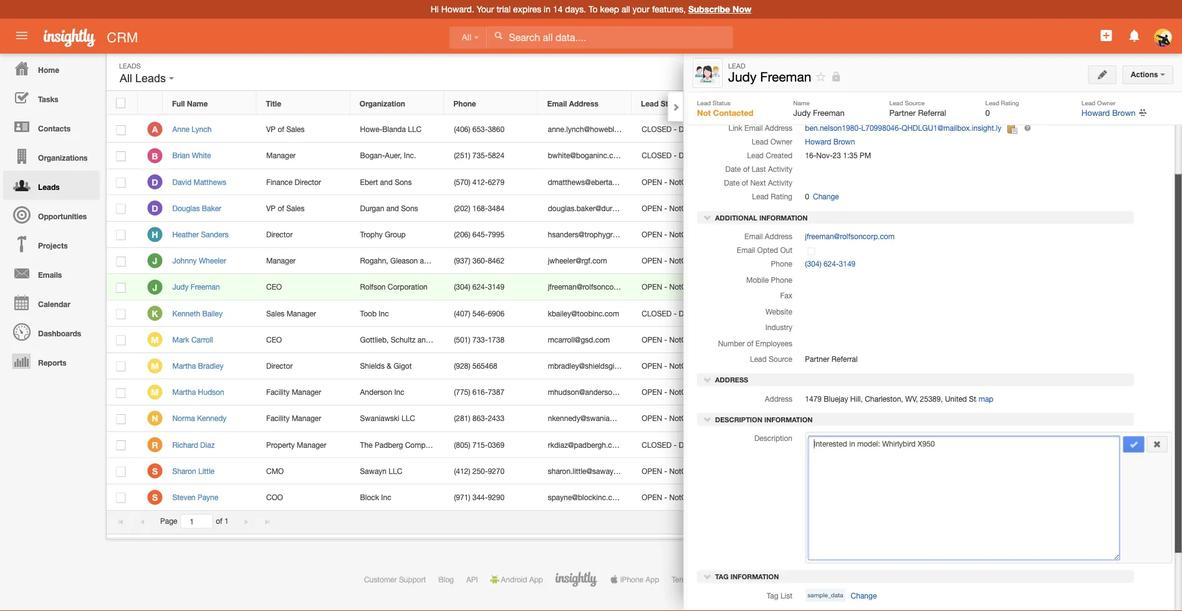Task type: locate. For each thing, give the bounding box(es) containing it.
2 m from the top
[[151, 361, 159, 372]]

2 follow image from the top
[[939, 203, 951, 215]]

brown for hsanders@trophygroup.com
[[873, 230, 895, 239]]

0 horizontal spatial corporation
[[388, 283, 428, 292]]

1 horizontal spatial title
[[779, 69, 793, 78]]

4 disqualified from the top
[[679, 441, 718, 450]]

brown inside r row
[[873, 441, 895, 450]]

(501) 733-1738 cell
[[445, 327, 538, 354]]

0 vertical spatial facility manager
[[266, 388, 321, 397]]

manager inside the m row
[[292, 388, 321, 397]]

1 vertical spatial j link
[[147, 280, 162, 295]]

n
[[152, 414, 158, 424]]

7 follow image from the top
[[939, 466, 951, 478]]

1 j link from the top
[[147, 254, 162, 269]]

16-nov-23 1:35 pm for bwhite@boganinc.com
[[736, 151, 802, 160]]

cell
[[961, 143, 992, 169], [835, 169, 929, 196], [961, 169, 992, 196], [961, 222, 992, 248], [961, 248, 992, 275], [107, 275, 138, 301], [835, 275, 929, 301], [961, 275, 992, 301], [835, 301, 929, 327], [961, 301, 992, 327], [835, 327, 929, 354], [961, 327, 992, 354], [726, 459, 835, 485], [835, 459, 929, 485], [961, 459, 992, 485], [726, 485, 835, 511], [835, 485, 929, 511], [961, 485, 992, 511]]

steven payne
[[172, 494, 218, 502]]

1 facility from the top
[[266, 388, 290, 397]]

16-nov-23 1:35 pm cell
[[726, 117, 835, 143], [726, 143, 835, 169], [726, 169, 835, 196], [726, 196, 835, 222], [726, 222, 835, 248], [726, 248, 835, 275], [726, 275, 835, 301], [726, 301, 835, 327], [726, 327, 835, 354], [726, 354, 835, 380], [726, 380, 835, 406], [726, 406, 835, 432], [726, 432, 835, 459]]

m link for mark carroll
[[147, 333, 162, 348]]

3 m from the top
[[151, 388, 159, 398]]

a row
[[107, 117, 992, 143]]

0 vertical spatial lead owner
[[1082, 99, 1116, 106]]

jfreeman@rolfsoncorp.com inside "j" row
[[548, 283, 638, 292]]

martha for martha bradley
[[172, 362, 196, 371]]

all inside button
[[120, 72, 132, 85]]

llc right blanda
[[408, 125, 422, 134]]

1 m row from the top
[[107, 327, 992, 354]]

closed - disqualified inside b row
[[642, 151, 718, 160]]

3 open - notcontacted cell from the top
[[632, 222, 726, 248]]

16-nov-23 1:35 pm inside b row
[[736, 151, 802, 160]]

1 open - notcontacted cell from the top
[[632, 169, 726, 196]]

2 activity from the top
[[768, 179, 793, 188]]

16- left employees
[[736, 336, 747, 344]]

16-nov-23 1:35 pm cell down link email address
[[726, 143, 835, 169]]

follow image for nkennedy@swaniawskillc.com
[[939, 414, 951, 426]]

2 closed from the top
[[642, 151, 672, 160]]

status up contacted
[[713, 99, 731, 106]]

m row
[[107, 327, 992, 354], [107, 354, 992, 380], [107, 380, 992, 406]]

16-nov-23 1:35 pm down responsible
[[736, 125, 802, 134]]

23 down industry
[[764, 336, 772, 344]]

0 vertical spatial facility
[[266, 388, 290, 397]]

customer support
[[364, 576, 426, 584]]

1 app from the left
[[530, 576, 543, 584]]

closed inside b row
[[642, 151, 672, 160]]

2 vertical spatial information
[[731, 574, 779, 582]]

facility inside the m row
[[266, 388, 290, 397]]

lead inside lead rating 0
[[986, 99, 1000, 106]]

0 vertical spatial corporation
[[833, 83, 873, 92]]

1 d from the top
[[152, 177, 158, 187]]

1:35 for mhudson@andersoninc.com
[[774, 388, 789, 397]]

jfreeman@rolfsoncorp.com up (304) 624-3149 'link'
[[805, 233, 895, 241]]

jfreeman@rolfsoncorp.com cell
[[538, 275, 638, 301]]

0 vertical spatial director
[[295, 178, 321, 186]]

1 vertical spatial sales
[[286, 204, 305, 213]]

1 horizontal spatial email address
[[745, 233, 793, 241]]

navigation
[[0, 54, 100, 376]]

follow image inside a row
[[939, 124, 951, 136]]

1:35
[[774, 125, 789, 134], [774, 151, 789, 160], [843, 152, 858, 160], [774, 178, 789, 186], [774, 204, 789, 213], [774, 230, 789, 239], [774, 257, 789, 265], [774, 283, 789, 292], [774, 309, 789, 318], [774, 336, 789, 344], [774, 362, 789, 371], [774, 388, 789, 397], [774, 415, 789, 423], [774, 441, 789, 450]]

corporation down search this list... text box
[[833, 83, 873, 92]]

sales inside 'd' row
[[286, 204, 305, 213]]

0 vertical spatial j link
[[147, 254, 162, 269]]

pm inside h row
[[791, 230, 802, 239]]

16- inside h row
[[736, 230, 747, 239]]

1 activity from the top
[[768, 165, 793, 174]]

None checkbox
[[116, 98, 125, 108], [116, 125, 126, 135], [116, 152, 126, 162], [116, 178, 126, 188], [116, 204, 126, 214], [116, 231, 126, 241], [116, 310, 126, 320], [116, 336, 126, 346], [116, 362, 126, 372], [116, 389, 126, 398], [116, 415, 126, 425], [116, 467, 126, 477], [116, 98, 125, 108], [116, 125, 126, 135], [116, 152, 126, 162], [116, 178, 126, 188], [116, 204, 126, 214], [116, 231, 126, 241], [116, 310, 126, 320], [116, 336, 126, 346], [116, 362, 126, 372], [116, 389, 126, 398], [116, 415, 126, 425], [116, 467, 126, 477]]

1 vertical spatial facility manager
[[266, 415, 321, 423]]

16-nov-23 1:35 pm down 'description information' on the bottom right
[[736, 441, 802, 450]]

0 vertical spatial d
[[152, 177, 158, 187]]

1:35 for anne.lynch@howeblanda.com
[[774, 125, 789, 134]]

6 open - notcontacted cell from the top
[[632, 327, 726, 354]]

1 manager cell from the top
[[257, 143, 351, 169]]

16-nov-23 1:35 pm cell down 'description information' on the bottom right
[[726, 432, 835, 459]]

(501)
[[454, 336, 471, 344]]

1 vertical spatial chevron down image
[[704, 376, 712, 385]]

phone
[[454, 99, 476, 108], [771, 260, 793, 269], [771, 276, 793, 285]]

1 d link from the top
[[147, 175, 162, 190]]

16- for kbailey@toobinc.com
[[736, 309, 747, 318]]

1 horizontal spatial name
[[773, 56, 793, 64]]

0 right the lead rating
[[805, 193, 810, 202]]

follow image inside the s row
[[939, 493, 951, 505]]

5 16-nov-23 1:35 pm cell from the top
[[726, 222, 835, 248]]

emails link
[[3, 259, 100, 288]]

mhudson@andersoninc.com
[[548, 388, 643, 397]]

1479
[[805, 395, 822, 404]]

howard brown inside b row
[[845, 151, 895, 160]]

nov- inside n row
[[747, 415, 764, 423]]

d row
[[107, 169, 992, 196], [107, 196, 992, 222]]

1:35 down the lead rating
[[774, 204, 789, 213]]

address down responsible
[[765, 124, 793, 133]]

sons down ebert and sons cell
[[401, 204, 418, 213]]

23 for mbradley@shieldsgigot.com
[[764, 362, 772, 371]]

(805) 715-0369 cell
[[445, 432, 538, 459]]

3484
[[488, 204, 505, 213]]

judy freeman inside "j" row
[[172, 283, 220, 292]]

hi
[[431, 4, 439, 14]]

9 16-nov-23 1:35 pm cell from the top
[[726, 327, 835, 354]]

1 vertical spatial ceo
[[266, 283, 282, 292]]

1 vp of sales cell from the top
[[257, 117, 351, 143]]

1 vertical spatial martha
[[172, 388, 196, 397]]

toob inc cell
[[351, 301, 445, 327]]

howard inside "j" row
[[845, 257, 871, 265]]

16-nov-23 1:35 pm cell up the website
[[726, 275, 835, 301]]

2 vertical spatial phone
[[771, 276, 793, 285]]

2 d link from the top
[[147, 201, 162, 216]]

lead down number of employees
[[750, 355, 767, 364]]

projects
[[38, 241, 68, 250]]

gleason
[[390, 257, 418, 265]]

brown inside n row
[[873, 415, 895, 423]]

3 closed from the top
[[642, 309, 672, 318]]

ben.nelson1980-l70998046-qhdlgu1@mailbox.insight.ly
[[805, 124, 1002, 133]]

and inside "j" row
[[420, 257, 433, 265]]

1 m from the top
[[151, 335, 159, 345]]

1 horizontal spatial (304)
[[805, 260, 822, 269]]

inc right anderson
[[395, 388, 405, 397]]

1 vertical spatial facility
[[266, 415, 290, 423]]

1 vertical spatial sons
[[401, 204, 418, 213]]

m left martha bradley
[[151, 361, 159, 372]]

6279
[[488, 178, 505, 186]]

2 vertical spatial closed - disqualified
[[642, 441, 718, 450]]

2 vertical spatial judy freeman
[[172, 283, 220, 292]]

howe-blanda llc cell
[[351, 117, 445, 143]]

16-nov-23 1:35 pm inside h row
[[736, 230, 802, 239]]

d up h link
[[152, 203, 158, 214]]

4 closed from the top
[[642, 441, 672, 450]]

2 disqualified from the top
[[679, 151, 718, 160]]

judy freeman up the kenneth bailey
[[172, 283, 220, 292]]

all
[[462, 33, 472, 42], [120, 72, 132, 85]]

16-nov-23 1:35 pm cell down the lead rating
[[726, 222, 835, 248]]

None checkbox
[[116, 257, 126, 267], [116, 283, 126, 293], [116, 441, 126, 451], [116, 494, 126, 504], [116, 257, 126, 267], [116, 283, 126, 293], [116, 441, 126, 451], [116, 494, 126, 504]]

open - notcontacted cell for dmatthews@ebertandsons.com
[[632, 169, 726, 196]]

nov- inside a row
[[747, 125, 764, 134]]

1 horizontal spatial tag
[[767, 592, 779, 601]]

23 down the user responsible at top
[[764, 125, 772, 134]]

6 16-nov-23 1:35 pm cell from the top
[[726, 248, 835, 275]]

vp of sales cell up the finance director cell on the top left of the page
[[257, 117, 351, 143]]

sawayn llc cell
[[351, 459, 445, 485]]

(406) 653-3860 cell
[[445, 117, 538, 143]]

0 horizontal spatial email address
[[547, 99, 599, 108]]

sales manager
[[266, 309, 316, 318]]

2 vertical spatial m link
[[147, 385, 162, 400]]

1:35 up fax
[[774, 283, 789, 292]]

23 for hsanders@trophygroup.com
[[764, 230, 772, 239]]

director cell for m
[[257, 354, 351, 380]]

ceo for m
[[266, 336, 282, 344]]

2 manager cell from the top
[[257, 248, 351, 275]]

number
[[718, 340, 745, 348]]

freeman up ben.nelson1980-
[[813, 108, 845, 118]]

k link
[[147, 306, 162, 321]]

open - notcontacted cell for mbradley@shieldsgigot.com
[[632, 354, 726, 380]]

trophy group cell
[[351, 222, 445, 248]]

0 vertical spatial vp of sales
[[266, 125, 305, 134]]

0 vertical spatial inc
[[379, 309, 389, 318]]

inc for m
[[395, 388, 405, 397]]

brown inside h row
[[873, 230, 895, 239]]

facility inside n row
[[266, 415, 290, 423]]

m left "mark"
[[151, 335, 159, 345]]

10 open - notcontacted cell from the top
[[632, 459, 726, 485]]

judy freeman
[[805, 56, 853, 64], [729, 69, 812, 85], [172, 283, 220, 292]]

s link up page
[[147, 490, 162, 505]]

1 vertical spatial rolfson
[[360, 283, 386, 292]]

description right chevron down icon
[[715, 416, 763, 425]]

m link left martha bradley
[[147, 359, 162, 374]]

closed - disqualified for r
[[642, 441, 718, 450]]

manager inside k row
[[287, 309, 316, 318]]

n link
[[147, 412, 162, 426]]

1 vertical spatial source
[[769, 355, 793, 364]]

d link down b
[[147, 175, 162, 190]]

follow image for rkdiaz@padbergh.com
[[939, 440, 951, 452]]

nov- inside r row
[[747, 441, 764, 450]]

5824
[[488, 151, 505, 160]]

lead left recycle
[[986, 99, 1000, 106]]

16-nov-23 1:35 pm cell up 'created'
[[726, 117, 835, 143]]

toob
[[360, 309, 377, 318]]

2 open - notcontacted cell from the top
[[632, 196, 726, 222]]

nov- for douglas.baker@durganandsons.com
[[747, 204, 764, 213]]

closed for b
[[642, 151, 672, 160]]

vp of sales for a
[[266, 125, 305, 134]]

0 vertical spatial m
[[151, 335, 159, 345]]

1 horizontal spatial change
[[851, 592, 877, 601]]

0 vertical spatial director cell
[[257, 222, 351, 248]]

and inside the m row
[[418, 336, 430, 344]]

1 vertical spatial j
[[153, 282, 157, 293]]

0 vertical spatial referral
[[918, 108, 947, 118]]

brown for mhudson@andersoninc.com
[[873, 388, 895, 397]]

1 ceo cell from the top
[[257, 275, 351, 301]]

16-nov-23 1:35 pm cell for mcarroll@gsd.com
[[726, 327, 835, 354]]

lead up the last
[[747, 152, 764, 160]]

4 closed - disqualified cell from the top
[[632, 432, 726, 459]]

0 horizontal spatial 0
[[805, 193, 810, 202]]

b link
[[147, 148, 162, 163]]

charleston,
[[865, 395, 904, 404]]

1:35 for jwheeler@rgf.com
[[774, 257, 789, 265]]

16-nov-23 1:35 pm cell down next
[[726, 196, 835, 222]]

0 vertical spatial information
[[760, 214, 808, 222]]

2 vertical spatial llc
[[389, 467, 403, 476]]

sharon.little@sawayn.com cell
[[538, 459, 635, 485]]

days.
[[565, 4, 586, 14]]

0 horizontal spatial source
[[769, 355, 793, 364]]

1:35 up industry
[[774, 309, 789, 318]]

0 vertical spatial rolfson corporation
[[805, 83, 873, 92]]

2 ceo cell from the top
[[257, 327, 351, 354]]

chevron down image for 1479 bluejay hill, charleston, wv, 25389, united states
[[704, 376, 712, 385]]

4 follow image from the top
[[939, 256, 951, 268]]

and left farrell
[[420, 257, 433, 265]]

16- down email opted out
[[736, 283, 747, 292]]

vp of sales cell down finance director
[[257, 196, 351, 222]]

0 vertical spatial vp
[[266, 125, 276, 134]]

2 closed - disqualified from the top
[[642, 309, 718, 318]]

kennedy
[[197, 415, 227, 423]]

brown inside b row
[[873, 151, 895, 160]]

follow image
[[815, 71, 827, 83], [939, 151, 951, 162], [939, 177, 951, 189], [939, 308, 951, 320], [939, 335, 951, 347], [939, 387, 951, 399], [939, 414, 951, 426], [939, 440, 951, 452], [939, 493, 951, 505]]

16-nov-23 1:35 pm down employees
[[736, 362, 802, 371]]

tag for tag list
[[767, 592, 779, 601]]

change up "jfreeman@rolfsoncorp.com" 'link'
[[813, 193, 839, 202]]

j for judy freeman
[[153, 282, 157, 293]]

shields
[[360, 362, 385, 371]]

howard brown for rkdiaz@padbergh.com
[[845, 441, 895, 450]]

howard brown link for hsanders@trophygroup.com
[[845, 230, 895, 239]]

closed inside k row
[[642, 309, 672, 318]]

howard inside 'd' row
[[845, 204, 871, 213]]

1 vertical spatial title
[[266, 99, 281, 108]]

m for martha hudson
[[151, 388, 159, 398]]

follow image inside 'd' row
[[939, 177, 951, 189]]

source inside lead source partner referral
[[905, 99, 925, 106]]

hudson
[[198, 388, 224, 397]]

3149
[[839, 260, 856, 269], [488, 283, 505, 292]]

information
[[760, 214, 808, 222], [765, 416, 813, 425], [731, 574, 779, 582]]

mark
[[172, 336, 189, 344]]

steven payne link
[[172, 494, 225, 502]]

bogan-auer, inc. cell
[[351, 143, 445, 169]]

3860
[[488, 125, 505, 134]]

open - notcontacted cell for spayne@blockinc.com
[[632, 485, 726, 511]]

1 vertical spatial all
[[120, 72, 132, 85]]

1 m link from the top
[[147, 333, 162, 348]]

app right android
[[530, 576, 543, 584]]

howard inside h row
[[845, 230, 871, 239]]

0 vertical spatial llc
[[408, 125, 422, 134]]

16-nov-23 1:35 pm cell for nkennedy@swaniawskillc.com
[[726, 406, 835, 432]]

llc right sawayn
[[389, 467, 403, 476]]

624- up 546-
[[473, 283, 488, 292]]

vp for d
[[266, 204, 276, 213]]

lead left chevron right icon
[[641, 99, 659, 108]]

1 disqualified from the top
[[679, 125, 718, 134]]

3 16-nov-23 1:35 pm cell from the top
[[726, 169, 835, 196]]

0 vertical spatial tag
[[715, 574, 729, 582]]

Description text field
[[809, 437, 1120, 561]]

pm for kbailey@toobinc.com
[[791, 309, 802, 318]]

(805) 715-0369
[[454, 441, 505, 450]]

rogahn, gleason and farrell cell
[[351, 248, 455, 275]]

2 m link from the top
[[147, 359, 162, 374]]

android app link
[[491, 576, 543, 584]]

(202) 168-3484
[[454, 204, 505, 213]]

5 open - notcontacted cell from the top
[[632, 275, 726, 301]]

(251) 735-5824 cell
[[445, 143, 538, 169]]

23 for bwhite@boganinc.com
[[764, 151, 772, 160]]

email address up anne.lynch@howeblanda.com cell
[[547, 99, 599, 108]]

leads down crm
[[135, 72, 166, 85]]

director down finance
[[266, 230, 293, 239]]

employees
[[756, 340, 793, 348]]

0 vertical spatial source
[[905, 99, 925, 106]]

s link
[[147, 464, 162, 479], [147, 490, 162, 505]]

1 horizontal spatial (304) 624-3149
[[805, 260, 856, 269]]

1 vertical spatial tag
[[767, 592, 779, 601]]

1 vertical spatial s link
[[147, 490, 162, 505]]

2 facility manager from the top
[[266, 415, 321, 423]]

1 vertical spatial (304)
[[454, 283, 471, 292]]

nov- for mhudson@andersoninc.com
[[747, 388, 764, 397]]

jfreeman@rolfsoncorp.com down jwheeler@rgf.com cell in the top of the page
[[548, 283, 638, 292]]

1 director cell from the top
[[257, 222, 351, 248]]

closed - disqualified cell for b
[[632, 143, 726, 169]]

2 horizontal spatial name
[[794, 99, 810, 106]]

description for description
[[755, 435, 793, 444]]

1 horizontal spatial 0
[[986, 108, 990, 118]]

l70998046-
[[862, 124, 902, 133]]

9 open - notcontacted cell from the top
[[632, 406, 726, 432]]

follow image
[[939, 124, 951, 136], [939, 203, 951, 215], [939, 229, 951, 241], [939, 256, 951, 268], [939, 282, 951, 294], [939, 361, 951, 373], [939, 466, 951, 478]]

2 closed - disqualified cell from the top
[[632, 143, 726, 169]]

full
[[172, 99, 185, 108]]

11 16-nov-23 1:35 pm cell from the top
[[726, 380, 835, 406]]

howard brown link inside n row
[[845, 415, 895, 423]]

16- for jfreeman@rolfsoncorp.com
[[736, 283, 747, 292]]

0 horizontal spatial status
[[661, 99, 684, 108]]

brown inside 'd' row
[[873, 204, 895, 213]]

smartmerge
[[1000, 131, 1041, 140]]

carroll
[[191, 336, 213, 344]]

1 vertical spatial change
[[813, 193, 839, 202]]

pm inside b row
[[791, 151, 802, 160]]

0 vertical spatial martha
[[172, 362, 196, 371]]

howard brown link inside b row
[[845, 151, 895, 160]]

1 closed - disqualified from the top
[[642, 151, 718, 160]]

name inside name judy freeman
[[794, 99, 810, 106]]

ceo cell
[[257, 275, 351, 301], [257, 327, 351, 354]]

director cell
[[257, 222, 351, 248], [257, 354, 351, 380]]

lead created
[[747, 152, 793, 160]]

chevron down image for email opted out
[[704, 214, 712, 222]]

and right durgan
[[387, 204, 399, 213]]

1 facility manager from the top
[[266, 388, 321, 397]]

closed down the anne.lynch@howeblanda.com closed - disqualified
[[642, 151, 672, 160]]

api link
[[467, 576, 478, 584]]

gottlieb,
[[360, 336, 389, 344]]

douglas baker
[[172, 204, 222, 213]]

1 closed from the top
[[642, 125, 672, 134]]

lead rating
[[752, 193, 793, 202]]

1 horizontal spatial corporation
[[833, 83, 873, 92]]

open - notcontacted cell for hsanders@trophygroup.com
[[632, 222, 726, 248]]

sons inside durgan and sons cell
[[401, 204, 418, 213]]

bogan-auer, inc.
[[360, 151, 416, 160]]

nov- inside h row
[[747, 230, 764, 239]]

sales inside a row
[[286, 125, 305, 134]]

8 open - notcontacted cell from the top
[[632, 380, 726, 406]]

863-
[[473, 415, 488, 423]]

0 horizontal spatial change link
[[810, 191, 839, 203]]

vp inside a row
[[266, 125, 276, 134]]

states
[[970, 395, 991, 404]]

1 facility manager cell from the top
[[257, 380, 351, 406]]

pm for mbradley@shieldsgigot.com
[[791, 362, 802, 371]]

16- inside b row
[[736, 151, 747, 160]]

brown inside a row
[[873, 125, 895, 134]]

dmatthews@ebertandsons.com cell
[[538, 169, 654, 196]]

leads inside "link"
[[38, 183, 60, 191]]

inc inside toob inc cell
[[379, 309, 389, 318]]

16-nov-23 1:35 pm inside k row
[[736, 309, 802, 318]]

23 inside a row
[[764, 125, 772, 134]]

facility manager inside the m row
[[266, 388, 321, 397]]

2 facility manager cell from the top
[[257, 406, 351, 432]]

howard brown for mbradley@shieldsgigot.com
[[845, 362, 895, 371]]

chevron down image
[[704, 214, 712, 222], [704, 376, 712, 385], [704, 573, 712, 582]]

hill,
[[851, 395, 863, 404]]

23 for douglas.baker@durganandsons.com
[[764, 204, 772, 213]]

5 follow image from the top
[[939, 282, 951, 294]]

16-nov-23 1:35 pm for hsanders@trophygroup.com
[[736, 230, 802, 239]]

j row
[[107, 248, 992, 275], [107, 275, 992, 301]]

s for sharon little
[[152, 467, 158, 477]]

624- inside cell
[[473, 283, 488, 292]]

1 vp of sales from the top
[[266, 125, 305, 134]]

0 vertical spatial change
[[900, 97, 926, 106]]

1:35 inside n row
[[774, 415, 789, 423]]

ben.nelson1980-
[[805, 124, 862, 133]]

follow image inside b row
[[939, 151, 951, 162]]

3149 for (304) 624-3149 'link'
[[839, 260, 856, 269]]

412-
[[473, 178, 488, 186]]

save image
[[1130, 441, 1139, 450]]

referral up the bluejay
[[832, 355, 858, 364]]

open - notcontacted for dmatthews@ebertandsons.com
[[642, 178, 717, 186]]

2 vertical spatial change link
[[847, 591, 877, 606]]

inc inside block inc cell
[[381, 494, 391, 502]]

subscribe now link
[[689, 4, 752, 14]]

sons for ebert and sons
[[395, 178, 412, 186]]

email up a row
[[547, 99, 567, 108]]

email address inside 'row'
[[547, 99, 599, 108]]

1 follow image from the top
[[939, 124, 951, 136]]

0 vertical spatial j
[[153, 256, 157, 266]]

manager cell for b
[[257, 143, 351, 169]]

howard brown for mhudson@andersoninc.com
[[845, 388, 895, 397]]

gigot
[[394, 362, 412, 371]]

closed for k
[[642, 309, 672, 318]]

of inside a row
[[278, 125, 284, 134]]

row group
[[107, 117, 992, 511]]

3 disqualified from the top
[[679, 309, 718, 318]]

the padberg company cell
[[351, 432, 445, 459]]

property manager cell
[[257, 432, 351, 459]]

1 vertical spatial s
[[152, 493, 158, 503]]

1 s from the top
[[152, 467, 158, 477]]

1 horizontal spatial all
[[462, 33, 472, 42]]

3 follow image from the top
[[939, 229, 951, 241]]

23 for dmatthews@ebertandsons.com
[[764, 178, 772, 186]]

nov- for nkennedy@swaniawskillc.com
[[747, 415, 764, 423]]

open - notcontacted
[[812, 97, 890, 106], [642, 178, 717, 186], [642, 204, 717, 213], [642, 257, 717, 265], [642, 336, 717, 344], [642, 415, 717, 423], [642, 467, 717, 476], [642, 494, 717, 502]]

change link up "jfreeman@rolfsoncorp.com" 'link'
[[810, 191, 839, 203]]

howard inside n row
[[845, 415, 871, 423]]

closed - disqualified for b
[[642, 151, 718, 160]]

change link for 0
[[810, 191, 839, 203]]

wv,
[[906, 395, 918, 404]]

follow image for spayne@blockinc.com
[[939, 493, 951, 505]]

3 chevron down image from the top
[[704, 573, 712, 582]]

follow image for kbailey@toobinc.com
[[939, 308, 951, 320]]

2 d from the top
[[152, 203, 158, 214]]

4 16-nov-23 1:35 pm cell from the top
[[726, 196, 835, 222]]

23 down the lead source
[[764, 415, 772, 423]]

0 horizontal spatial referral
[[832, 355, 858, 364]]

1 vertical spatial organization
[[360, 99, 405, 108]]

richard diaz link
[[172, 441, 221, 450]]

(281) 863-2433 cell
[[445, 406, 538, 432]]

spayne@blockinc.com cell
[[538, 485, 632, 511]]

calendar
[[38, 300, 70, 309]]

23 up industry
[[764, 309, 772, 318]]

2 app from the left
[[646, 576, 660, 584]]

s row
[[107, 459, 992, 485], [107, 485, 992, 511]]

1:35 inside b row
[[774, 151, 789, 160]]

pm for dmatthews@ebertandsons.com
[[791, 178, 802, 186]]

0 vertical spatial email address
[[547, 99, 599, 108]]

m up n link
[[151, 388, 159, 398]]

0 vertical spatial phone
[[454, 99, 476, 108]]

2 facility from the top
[[266, 415, 290, 423]]

1 horizontal spatial app
[[646, 576, 660, 584]]

1:35 down the lead source
[[774, 415, 789, 423]]

7 16-nov-23 1:35 pm cell from the top
[[726, 275, 835, 301]]

2 martha from the top
[[172, 388, 196, 397]]

23 up the last
[[764, 151, 772, 160]]

23 up additional information
[[764, 204, 772, 213]]

disqualified for k
[[679, 309, 718, 318]]

11 open - notcontacted cell from the top
[[632, 485, 726, 511]]

1 vertical spatial 624-
[[473, 283, 488, 292]]

s down the 'r'
[[152, 467, 158, 477]]

1 vertical spatial director cell
[[257, 354, 351, 380]]

m link up n link
[[147, 385, 162, 400]]

1 vp from the top
[[266, 125, 276, 134]]

sons inside ebert and sons cell
[[395, 178, 412, 186]]

4 open - notcontacted cell from the top
[[632, 248, 726, 275]]

1 field
[[181, 515, 212, 529]]

0 vertical spatial ceo cell
[[257, 275, 351, 301]]

10 16-nov-23 1:35 pm cell from the top
[[726, 354, 835, 380]]

anne.lynch@howeblanda.com
[[548, 125, 648, 134]]

1 vertical spatial owner
[[771, 138, 793, 147]]

(304) 624-3149
[[805, 260, 856, 269], [454, 283, 505, 292]]

closed inside r row
[[642, 441, 672, 450]]

1:35 up out
[[774, 230, 789, 239]]

16-nov-23 1:35 pm inside n row
[[736, 415, 802, 423]]

0 horizontal spatial 3149
[[488, 283, 505, 292]]

facility manager cell
[[257, 380, 351, 406], [257, 406, 351, 432]]

3 m link from the top
[[147, 385, 162, 400]]

director inside the m row
[[266, 362, 293, 371]]

brown for jwheeler@rgf.com
[[873, 257, 895, 265]]

2 s link from the top
[[147, 490, 162, 505]]

ceo down sales manager
[[266, 336, 282, 344]]

2 vp of sales from the top
[[266, 204, 305, 213]]

1:35 inside a row
[[774, 125, 789, 134]]

23 down opted
[[764, 257, 772, 265]]

3149 for (304) 624-3149 cell
[[488, 283, 505, 292]]

16-nov-23 1:35 pm for douglas.baker@durganandsons.com
[[736, 204, 802, 213]]

inc for s
[[381, 494, 391, 502]]

howard brown link for rkdiaz@padbergh.com
[[845, 441, 895, 450]]

0 vertical spatial 0
[[986, 108, 990, 118]]

2 vp of sales cell from the top
[[257, 196, 351, 222]]

of 1
[[216, 518, 229, 526]]

23 down the last
[[764, 178, 772, 186]]

rkdiaz@padbergh.com
[[548, 441, 623, 450]]

nov- for jfreeman@rolfsoncorp.com
[[747, 283, 764, 292]]

16-nov-23 1:35 pm cell for jfreeman@rolfsoncorp.com
[[726, 275, 835, 301]]

nkennedy@swaniawskillc.com cell
[[538, 406, 649, 432]]

howard for rkdiaz@padbergh.com
[[845, 441, 871, 450]]

1 horizontal spatial lead status
[[753, 97, 793, 106]]

date of last activity date of next activity
[[724, 165, 793, 188]]

0 vertical spatial description
[[715, 416, 763, 425]]

lead image
[[695, 61, 720, 85]]

mcarroll@gsd.com
[[548, 336, 610, 344]]

0 vertical spatial judy freeman
[[805, 56, 853, 64]]

2 vp from the top
[[266, 204, 276, 213]]

howe-blanda llc
[[360, 125, 422, 134]]

r row
[[107, 432, 992, 459]]

disqualified inside r row
[[679, 441, 718, 450]]

1 d row from the top
[[107, 169, 992, 196]]

phone up fax
[[771, 276, 793, 285]]

0 vertical spatial vp of sales cell
[[257, 117, 351, 143]]

16-nov-23 1:35 pm up the lead rating
[[736, 178, 802, 186]]

rolfson corporation up toob inc cell
[[360, 283, 428, 292]]

howard for nkennedy@swaniawskillc.com
[[845, 415, 871, 423]]

judy right responsible
[[794, 108, 811, 118]]

nov- inside k row
[[747, 309, 764, 318]]

open - notcontacted for mcarroll@gsd.com
[[642, 336, 717, 344]]

0 horizontal spatial all
[[120, 72, 132, 85]]

durgan and sons
[[360, 204, 418, 213]]

0 vertical spatial change link
[[896, 95, 926, 107]]

follow image for rogahn, gleason and farrell (937) 360-8462
[[939, 256, 951, 268]]

pm for jfreeman@rolfsoncorp.com
[[791, 283, 802, 292]]

(304) 624-3149 inside cell
[[454, 283, 505, 292]]

closed - disqualified cell
[[632, 117, 726, 143], [632, 143, 726, 169], [632, 301, 726, 327], [632, 432, 726, 459]]

2 s from the top
[[152, 493, 158, 503]]

3 closed - disqualified from the top
[[642, 441, 718, 450]]

16- down additional
[[736, 230, 747, 239]]

2 j from the top
[[153, 282, 157, 293]]

16-nov-23 1:35 pm for dmatthews@ebertandsons.com
[[736, 178, 802, 186]]

1:35 down responsible
[[774, 125, 789, 134]]

david matthews
[[172, 178, 226, 186]]

1 16-nov-23 1:35 pm cell from the top
[[726, 117, 835, 143]]

1 horizontal spatial source
[[905, 99, 925, 106]]

open inside h row
[[642, 230, 663, 239]]

lead owner up lead created
[[752, 138, 793, 147]]

0 horizontal spatial app
[[530, 576, 543, 584]]

howard inside b row
[[845, 151, 871, 160]]

closed down mhudson@andersoninc.com open - notcontacted
[[642, 441, 672, 450]]

7 open - notcontacted cell from the top
[[632, 354, 726, 380]]

bwhite@boganinc.com cell
[[538, 143, 632, 169]]

3 m row from the top
[[107, 380, 992, 406]]

kbailey@toobinc.com
[[548, 309, 620, 318]]

lead source
[[750, 355, 793, 364]]

vp of sales cell
[[257, 117, 351, 143], [257, 196, 351, 222]]

rogahn,
[[360, 257, 388, 265]]

mhudson@andersoninc.com cell
[[538, 380, 643, 406]]

2 16-nov-23 1:35 pm cell from the top
[[726, 143, 835, 169]]

8 16-nov-23 1:35 pm cell from the top
[[726, 301, 835, 327]]

closed for r
[[642, 441, 672, 450]]

terms
[[672, 576, 692, 584]]

1:35 inside k row
[[774, 309, 789, 318]]

j down h
[[153, 256, 157, 266]]

1 vertical spatial d link
[[147, 201, 162, 216]]

home link
[[3, 54, 100, 83]]

disqualified inside b row
[[679, 151, 718, 160]]

2 vertical spatial sales
[[266, 309, 285, 318]]

16- inside a row
[[736, 125, 747, 134]]

right click to copy email address image
[[1008, 124, 1018, 134]]

0 horizontal spatial jfreeman@rolfsoncorp.com
[[548, 283, 638, 292]]

2433
[[488, 415, 505, 423]]

23 down employees
[[764, 362, 772, 371]]

12 16-nov-23 1:35 pm cell from the top
[[726, 406, 835, 432]]

6 follow image from the top
[[939, 361, 951, 373]]

(206) 645-7995 cell
[[445, 222, 538, 248]]

j link up the k link
[[147, 280, 162, 295]]

mobile
[[747, 276, 769, 285]]

3 closed - disqualified cell from the top
[[632, 301, 726, 327]]

1 horizontal spatial partner
[[890, 108, 916, 118]]

vp for a
[[266, 125, 276, 134]]

1 vertical spatial (304) 624-3149
[[454, 283, 505, 292]]

freeman down johnny wheeler link
[[191, 283, 220, 292]]

rolfson
[[805, 83, 831, 92], [360, 283, 386, 292]]

open - notcontacted for nkennedy@swaniawskillc.com
[[642, 415, 717, 423]]

of inside 'd' row
[[278, 204, 284, 213]]

new lead
[[1095, 67, 1130, 76]]

1 horizontal spatial organization
[[751, 83, 793, 92]]

notifications image
[[1128, 28, 1143, 43]]

pm inside r row
[[791, 441, 802, 450]]

rating up right click to copy email address image
[[1002, 99, 1020, 106]]

2 j link from the top
[[147, 280, 162, 295]]

ceo cell down sales manager
[[257, 327, 351, 354]]

1:35 inside r row
[[774, 441, 789, 450]]

1 chevron down image from the top
[[704, 214, 712, 222]]

1 j from the top
[[153, 256, 157, 266]]

and right the ebert
[[380, 178, 393, 186]]

2 chevron down image from the top
[[704, 376, 712, 385]]

565468
[[473, 362, 498, 371]]

Search all data.... text field
[[487, 26, 733, 49]]

director cell down the finance director cell on the top left of the page
[[257, 222, 351, 248]]

follow image inside the m row
[[939, 361, 951, 373]]

2 vertical spatial director
[[266, 362, 293, 371]]

sales manager cell
[[257, 301, 351, 327]]

16-nov-23 1:35 pm cell down employees
[[726, 354, 835, 380]]

howard brown inside r row
[[845, 441, 895, 450]]

0 vertical spatial activity
[[768, 165, 793, 174]]

customer
[[364, 576, 397, 584]]

martha up norma
[[172, 388, 196, 397]]

1 vertical spatial referral
[[832, 355, 858, 364]]

your
[[633, 4, 650, 14]]

2 director cell from the top
[[257, 354, 351, 380]]

23 up 'description information' on the bottom right
[[764, 388, 772, 397]]

rating for lead rating
[[771, 193, 793, 202]]

manager cell
[[257, 143, 351, 169], [257, 248, 351, 275]]

16-nov-23 1:35 pm cell down the 1479
[[726, 406, 835, 432]]

row
[[107, 92, 991, 115]]

23 inside b row
[[764, 151, 772, 160]]

0 vertical spatial jfreeman@rolfsoncorp.com
[[805, 233, 895, 241]]

13 16-nov-23 1:35 pm cell from the top
[[726, 432, 835, 459]]

16-nov-23 1:35 pm up opted
[[736, 230, 802, 239]]

facility manager inside n row
[[266, 415, 321, 423]]

1 martha from the top
[[172, 362, 196, 371]]

1 vertical spatial phone
[[771, 260, 793, 269]]

d link for douglas baker
[[147, 201, 162, 216]]

16-nov-23 1:35 pm down the lead rating
[[736, 204, 802, 213]]

ceo left record permissions image
[[805, 69, 821, 78]]

1 vertical spatial vp of sales cell
[[257, 196, 351, 222]]

closed down chevron right icon
[[642, 125, 672, 134]]

pm for douglas.baker@durganandsons.com
[[791, 204, 802, 213]]

1 vertical spatial date
[[724, 179, 740, 188]]

open - notcontacted cell
[[632, 169, 726, 196], [632, 196, 726, 222], [632, 222, 726, 248], [632, 248, 726, 275], [632, 275, 726, 301], [632, 327, 726, 354], [632, 354, 726, 380], [632, 380, 726, 406], [632, 406, 726, 432], [632, 459, 726, 485], [632, 485, 726, 511]]

director inside h row
[[266, 230, 293, 239]]

douglas baker link
[[172, 204, 228, 213]]

facility manager for m
[[266, 388, 321, 397]]

judy freeman up responsible
[[729, 69, 812, 85]]

16- inside r row
[[736, 441, 747, 450]]

richard diaz
[[172, 441, 215, 450]]

howard for hsanders@trophygroup.com
[[845, 230, 871, 239]]

(304) 624-3149 down "jfreeman@rolfsoncorp.com" 'link'
[[805, 260, 856, 269]]

1 vertical spatial m link
[[147, 359, 162, 374]]

inc inside anderson inc cell
[[395, 388, 405, 397]]

j link down h
[[147, 254, 162, 269]]

smartmerge leads
[[1000, 131, 1064, 140]]

open - notcontacted inside n row
[[642, 415, 717, 423]]

1 closed - disqualified cell from the top
[[632, 117, 726, 143]]

1 s link from the top
[[147, 464, 162, 479]]

pm inside n row
[[791, 415, 802, 423]]

nov- for rkdiaz@padbergh.com
[[747, 441, 764, 450]]



Task type: describe. For each thing, give the bounding box(es) containing it.
row group containing a
[[107, 117, 992, 511]]

0 vertical spatial date
[[726, 165, 741, 174]]

16- for mhudson@andersoninc.com
[[736, 388, 747, 397]]

rkdiaz@padbergh.com cell
[[538, 432, 632, 459]]

heather sanders
[[172, 230, 229, 239]]

cancel image
[[1153, 441, 1162, 450]]

- inside h row
[[665, 230, 668, 239]]

spayne@blockinc.com
[[548, 494, 623, 502]]

judy inside name judy freeman
[[794, 108, 811, 118]]

durgan and sons cell
[[351, 196, 445, 222]]

of right number
[[747, 340, 754, 348]]

(281)
[[454, 415, 471, 423]]

manager for k
[[287, 309, 316, 318]]

record permissions image
[[831, 69, 842, 85]]

(304) for (304) 624-3149 'link'
[[805, 260, 822, 269]]

toob inc
[[360, 309, 389, 318]]

16- for hsanders@trophygroup.com
[[736, 230, 747, 239]]

1 vertical spatial email address
[[745, 233, 793, 241]]

of left next
[[742, 179, 749, 188]]

pm for mhudson@andersoninc.com
[[791, 388, 802, 397]]

16-nov-23 1:35 pm cell for bwhite@boganinc.com
[[726, 143, 835, 169]]

information for tag list
[[731, 574, 779, 582]]

(775) 616-7387 cell
[[445, 380, 538, 406]]

director inside cell
[[295, 178, 321, 186]]

2 horizontal spatial status
[[771, 97, 793, 106]]

d link for david matthews
[[147, 175, 162, 190]]

heather sanders link
[[172, 230, 235, 239]]

your
[[477, 4, 494, 14]]

closed inside a row
[[642, 125, 672, 134]]

0 horizontal spatial owner
[[771, 138, 793, 147]]

judy inside "j" row
[[172, 283, 189, 292]]

organization inside 'row'
[[360, 99, 405, 108]]

344-
[[473, 494, 488, 502]]

0 horizontal spatial partner
[[805, 355, 830, 364]]

sales for d
[[286, 204, 305, 213]]

email left opted
[[737, 246, 755, 255]]

nov- for jwheeler@rgf.com
[[747, 257, 764, 265]]

number of employees
[[718, 340, 793, 348]]

mbradley@shieldsgigot.com cell
[[538, 354, 642, 380]]

16-nov-23 1:35 pm cell for jwheeler@rgf.com
[[726, 248, 835, 275]]

last
[[752, 165, 766, 174]]

recycle bin link
[[1000, 98, 1065, 108]]

source for lead source partner referral
[[905, 99, 925, 106]]

lead inside lead source partner referral
[[890, 99, 904, 106]]

0 vertical spatial rolfson
[[805, 83, 831, 92]]

brown for douglas.baker@durganandsons.com
[[873, 204, 895, 213]]

not
[[697, 108, 711, 118]]

nov- for anne.lynch@howeblanda.com
[[747, 125, 764, 134]]

title inside 'row'
[[266, 99, 281, 108]]

map link
[[979, 395, 994, 404]]

16- for nkennedy@swaniawskillc.com
[[736, 415, 747, 423]]

b row
[[107, 143, 992, 169]]

(304) 624-3149 cell
[[445, 275, 538, 301]]

follow image inside the s row
[[939, 466, 951, 478]]

(775) 616-7387
[[454, 388, 505, 397]]

lead down link email address
[[752, 138, 769, 147]]

(937) 360-8462 cell
[[445, 248, 538, 275]]

link email address
[[729, 124, 793, 133]]

lead up the user responsible at top
[[753, 97, 769, 106]]

nov- for kbailey@toobinc.com
[[747, 309, 764, 318]]

manager cell for j
[[257, 248, 351, 275]]

name judy freeman
[[794, 99, 845, 118]]

- inside b row
[[674, 151, 677, 160]]

ebert and sons
[[360, 178, 412, 186]]

howard for douglas.baker@durganandsons.com
[[845, 204, 871, 213]]

1 horizontal spatial rolfson corporation
[[805, 83, 873, 92]]

16- for mbradley@shieldsgigot.com
[[736, 362, 747, 371]]

(928)
[[454, 362, 471, 371]]

(570) 412-6279 cell
[[445, 169, 538, 196]]

lead inside new lead link
[[1113, 67, 1130, 76]]

pm for hsanders@trophygroup.com
[[791, 230, 802, 239]]

disqualified inside a row
[[679, 125, 718, 134]]

follow image for mbradley@shieldsgigot.com open - notcontacted
[[939, 361, 951, 373]]

(304) for (304) 624-3149 cell
[[454, 283, 471, 292]]

address down number
[[714, 377, 749, 385]]

(937)
[[454, 257, 471, 265]]

email down the user responsible at top
[[745, 124, 763, 133]]

anne.lynch@howeblanda.com cell
[[538, 117, 648, 143]]

0 vertical spatial organization
[[751, 83, 793, 92]]

anderson inc cell
[[351, 380, 445, 406]]

cmo cell
[[257, 459, 351, 485]]

16- for bwhite@boganinc.com
[[736, 151, 747, 160]]

follow image for anne.lynch@howeblanda.com closed - disqualified
[[939, 124, 951, 136]]

nov- for mbradley@shieldsgigot.com
[[747, 362, 764, 371]]

email up email opted out
[[745, 233, 763, 241]]

follow image inside 'd' row
[[939, 203, 951, 215]]

9270
[[488, 467, 505, 476]]

contacts
[[38, 124, 71, 133]]

follow image for jfreeman@rolfsoncorp.com open - notcontacted
[[939, 282, 951, 294]]

16- for dmatthews@ebertandsons.com
[[736, 178, 747, 186]]

rating for lead rating 0
[[1002, 99, 1020, 106]]

baker
[[202, 204, 222, 213]]

gottlieb, schultz and d'amore cell
[[351, 327, 462, 354]]

mcarroll@gsd.com cell
[[538, 327, 632, 354]]

privacy policy link
[[740, 576, 787, 584]]

kbailey@toobinc.com cell
[[538, 301, 632, 327]]

howard brown link for douglas.baker@durganandsons.com
[[845, 204, 895, 213]]

brown for nkennedy@swaniawskillc.com
[[873, 415, 895, 423]]

notcontacted inside n row
[[670, 415, 717, 423]]

status inside lead status not contacted
[[713, 99, 731, 106]]

douglas.baker@durganandsons.com
[[548, 204, 670, 213]]

360-
[[473, 257, 488, 265]]

leads inside button
[[135, 72, 166, 85]]

of left 1
[[216, 518, 222, 526]]

d for david matthews
[[152, 177, 158, 187]]

manager inside b row
[[266, 151, 296, 160]]

mbradley@shieldsgigot.com open - notcontacted
[[548, 362, 717, 371]]

the
[[360, 441, 373, 450]]

notcontacted inside h row
[[670, 230, 717, 239]]

jwheeler@rgf.com cell
[[538, 248, 632, 275]]

address inside 'row'
[[569, 99, 599, 108]]

(928) 565468 cell
[[445, 354, 538, 380]]

open inside n row
[[642, 415, 663, 423]]

lead source partner referral
[[890, 99, 947, 118]]

howard for anne.lynch@howeblanda.com
[[845, 125, 871, 134]]

manager inside "j" row
[[266, 257, 296, 265]]

2 j row from the top
[[107, 275, 992, 301]]

change link for open - notcontacted
[[896, 95, 926, 107]]

(805)
[[454, 441, 471, 450]]

hsanders@trophygroup.com cell
[[538, 222, 643, 248]]

jwheeler@rgf.com
[[548, 257, 607, 265]]

j link for judy freeman
[[147, 280, 162, 295]]

features,
[[652, 4, 686, 14]]

name for name
[[773, 56, 793, 64]]

dashboards
[[38, 329, 81, 338]]

16-nov-23 1:35 pm for nkennedy@swaniawskillc.com
[[736, 415, 802, 423]]

624- for (304) 624-3149 cell
[[473, 283, 488, 292]]

closed - disqualified cell for k
[[632, 301, 726, 327]]

rolfson inside 'cell'
[[360, 283, 386, 292]]

546-
[[473, 309, 488, 318]]

llc for s
[[389, 467, 403, 476]]

phone inside 'row'
[[454, 99, 476, 108]]

lead right lead icon at top
[[729, 62, 746, 70]]

16-nov-23 1:35 pm cell for kbailey@toobinc.com
[[726, 301, 835, 327]]

1 vertical spatial lead owner
[[752, 138, 793, 147]]

7387
[[488, 388, 505, 397]]

iphone
[[621, 576, 644, 584]]

llc for n
[[402, 415, 415, 423]]

open - notcontacted for jwheeler@rgf.com
[[642, 257, 717, 265]]

0 vertical spatial owner
[[1098, 99, 1116, 106]]

tag information
[[714, 574, 779, 582]]

howard brown for anne.lynch@howeblanda.com
[[845, 125, 895, 134]]

white image
[[494, 31, 503, 40]]

freeman inside name judy freeman
[[813, 108, 845, 118]]

all link
[[449, 26, 487, 49]]

industry
[[766, 324, 793, 332]]

lead inside lead status not contacted
[[697, 99, 711, 106]]

recycle bin
[[1012, 98, 1059, 106]]

&
[[387, 362, 392, 371]]

- inside k row
[[674, 309, 677, 318]]

privacy
[[740, 576, 765, 584]]

name inside 'row'
[[187, 99, 208, 108]]

k row
[[107, 301, 992, 327]]

freeman up responsible
[[761, 69, 812, 85]]

16- for jwheeler@rgf.com
[[736, 257, 747, 265]]

finance director cell
[[257, 169, 351, 196]]

bin
[[1047, 98, 1059, 106]]

1:35 for douglas.baker@durganandsons.com
[[774, 204, 789, 213]]

nov- for dmatthews@ebertandsons.com
[[747, 178, 764, 186]]

s link for steven payne
[[147, 490, 162, 505]]

actions
[[1131, 70, 1161, 79]]

rolfson corporation cell
[[351, 275, 445, 301]]

2 m row from the top
[[107, 354, 992, 380]]

address up out
[[765, 233, 793, 241]]

9290
[[488, 494, 505, 502]]

howard brown link for nkennedy@swaniawskillc.com
[[845, 415, 895, 423]]

app for iphone app
[[646, 576, 660, 584]]

android app
[[501, 576, 543, 584]]

shields & gigot cell
[[351, 354, 445, 380]]

pm for jwheeler@rgf.com
[[791, 257, 802, 265]]

mark carroll
[[172, 336, 213, 344]]

open - notcontacted cell for jfreeman@rolfsoncorp.com
[[632, 275, 726, 301]]

chevron right image
[[672, 103, 681, 112]]

coo cell
[[257, 485, 351, 511]]

judy freeman link
[[172, 283, 226, 292]]

leads link
[[3, 171, 100, 200]]

block inc cell
[[351, 485, 445, 511]]

freeman inside row group
[[191, 283, 220, 292]]

referral inside lead source partner referral
[[918, 108, 947, 118]]

1:35 for rkdiaz@padbergh.com
[[774, 441, 789, 450]]

0 vertical spatial title
[[779, 69, 793, 78]]

recycle
[[1012, 98, 1045, 106]]

16- for rkdiaz@padbergh.com
[[736, 441, 747, 450]]

lead down new
[[1082, 99, 1096, 106]]

douglas.baker@durganandsons.com cell
[[538, 196, 670, 222]]

projects link
[[3, 230, 100, 259]]

(412) 250-9270 cell
[[445, 459, 538, 485]]

7995
[[488, 230, 505, 239]]

payne
[[198, 494, 218, 502]]

martha bradley
[[172, 362, 224, 371]]

16- right 'created'
[[805, 152, 817, 160]]

23 for kbailey@toobinc.com
[[764, 309, 772, 318]]

iphone app
[[621, 576, 660, 584]]

(570)
[[454, 178, 471, 186]]

r
[[152, 440, 158, 451]]

1 horizontal spatial lead owner
[[1082, 99, 1116, 106]]

(971) 344-9290 cell
[[445, 485, 538, 511]]

open - notcontacted for sharon.little@sawayn.com
[[642, 467, 717, 476]]

of left the last
[[743, 165, 750, 174]]

1:35 down ben.nelson1980-
[[843, 152, 858, 160]]

16-nov-23 1:35 pm for rkdiaz@padbergh.com
[[736, 441, 802, 450]]

information for description
[[765, 416, 813, 425]]

23 for mcarroll@gsd.com
[[764, 336, 772, 344]]

llc inside a row
[[408, 125, 422, 134]]

name for name judy freeman
[[794, 99, 810, 106]]

m link for martha hudson
[[147, 385, 162, 400]]

1 s row from the top
[[107, 459, 992, 485]]

privacy policy
[[740, 576, 787, 584]]

addendum
[[856, 576, 893, 584]]

leads right "smartmerge"
[[1043, 131, 1064, 140]]

data
[[799, 576, 815, 584]]

and inside cell
[[387, 204, 399, 213]]

jfreeman@rolfsoncorp.com open - notcontacted
[[548, 283, 717, 292]]

23 down ben.nelson1980-
[[833, 152, 841, 160]]

service
[[703, 576, 728, 584]]

sharon little
[[172, 467, 215, 476]]

16-nov-23 1:35 pm for jwheeler@rgf.com
[[736, 257, 802, 265]]

next
[[751, 179, 766, 188]]

Search this list... text field
[[764, 62, 905, 81]]

all leads
[[120, 72, 169, 85]]

white
[[192, 151, 211, 160]]

additional
[[715, 214, 758, 222]]

howard brown link for anne.lynch@howeblanda.com
[[845, 125, 895, 134]]

user
[[734, 110, 749, 119]]

swaniawski llc cell
[[351, 406, 445, 432]]

rolfson corporation inside 'cell'
[[360, 283, 428, 292]]

new lead link
[[1087, 62, 1138, 81]]

brown for anne.lynch@howeblanda.com
[[873, 125, 895, 134]]

0 vertical spatial ceo
[[805, 69, 821, 78]]

14
[[553, 4, 563, 14]]

of right terms
[[694, 576, 701, 584]]

sales inside cell
[[266, 309, 285, 318]]

1:35 for dmatthews@ebertandsons.com
[[774, 178, 789, 186]]

brown for mbradley@shieldsgigot.com
[[873, 362, 895, 371]]

23 for jwheeler@rgf.com
[[764, 257, 772, 265]]

terms of service link
[[672, 576, 728, 584]]

0 inside lead rating 0
[[986, 108, 990, 118]]

- inside a row
[[674, 125, 677, 134]]

facility for m
[[266, 388, 290, 397]]

gottlieb, schultz and d'amore
[[360, 336, 462, 344]]

navigation containing home
[[0, 54, 100, 376]]

blanda
[[383, 125, 406, 134]]

1 vertical spatial judy freeman
[[729, 69, 812, 85]]

16-nov-23 1:35 pm down ben.nelson1980-
[[805, 152, 872, 160]]

1 j row from the top
[[107, 248, 992, 275]]

little
[[198, 467, 215, 476]]

ebert and sons cell
[[351, 169, 445, 196]]

closed - disqualified cell for a
[[632, 117, 726, 143]]

howard brown for nkennedy@swaniawskillc.com
[[845, 415, 895, 423]]

n row
[[107, 406, 992, 432]]

16-nov-23 1:35 pm for mcarroll@gsd.com
[[736, 336, 802, 344]]

(775)
[[454, 388, 471, 397]]

judy right lead icon at top
[[729, 69, 757, 85]]

description for description information
[[715, 416, 763, 425]]

row containing full name
[[107, 92, 991, 115]]

brian
[[172, 151, 190, 160]]

property manager
[[266, 441, 327, 450]]

director for m
[[266, 362, 293, 371]]

16-nov-23 1:35 pm for mbradley@shieldsgigot.com
[[736, 362, 802, 371]]

16- left import
[[1011, 216, 1022, 225]]

m for mark carroll
[[151, 335, 159, 345]]

- inside r row
[[674, 441, 677, 450]]

customer support link
[[364, 576, 426, 584]]

ebert
[[360, 178, 378, 186]]

blog link
[[439, 576, 454, 584]]

jfreeman@rolfsoncorp.com for jfreeman@rolfsoncorp.com
[[805, 233, 895, 241]]

judy up name judy freeman
[[805, 56, 822, 64]]

(304) 624-3149 link
[[805, 260, 856, 269]]

martha bradley link
[[172, 362, 230, 371]]

leads up all leads
[[119, 62, 141, 70]]

16- for douglas.baker@durganandsons.com
[[736, 204, 747, 213]]

16-nov-23 1:35 pm for anne.lynch@howeblanda.com
[[736, 125, 802, 134]]

(202) 168-3484 cell
[[445, 196, 538, 222]]

howard brown for douglas.baker@durganandsons.com
[[845, 204, 895, 213]]

change record owner image
[[1139, 107, 1147, 119]]

23 left import
[[1038, 216, 1047, 225]]

chevron down image
[[704, 416, 712, 425]]

h row
[[107, 222, 992, 248]]

m for martha bradley
[[151, 361, 159, 372]]

freeman up record permissions image
[[824, 56, 853, 64]]

2 d row from the top
[[107, 196, 992, 222]]

(407) 546-6906 cell
[[445, 301, 538, 327]]

23 for jfreeman@rolfsoncorp.com
[[764, 283, 772, 292]]

all for all leads
[[120, 72, 132, 85]]

group
[[385, 230, 406, 239]]

partner inside lead source partner referral
[[890, 108, 916, 118]]

- inside n row
[[665, 415, 668, 423]]

2 s row from the top
[[107, 485, 992, 511]]

follow image for hsanders@trophygroup.com open - notcontacted
[[939, 229, 951, 241]]

address up 'description information' on the bottom right
[[765, 395, 793, 404]]

j for johnny wheeler
[[153, 256, 157, 266]]

show sidebar image
[[1058, 67, 1067, 76]]

corporation inside 'cell'
[[388, 283, 428, 292]]

lead down next
[[752, 193, 769, 202]]

durgan
[[360, 204, 384, 213]]

support
[[399, 576, 426, 584]]

tag for tag information
[[715, 574, 729, 582]]

1:35 for hsanders@trophygroup.com
[[774, 230, 789, 239]]

(281) 863-2433
[[454, 415, 505, 423]]

0 horizontal spatial lead status
[[641, 99, 684, 108]]

partner referral
[[805, 355, 858, 364]]



Task type: vqa. For each thing, say whether or not it's contained in the screenshot.
H 'link'
yes



